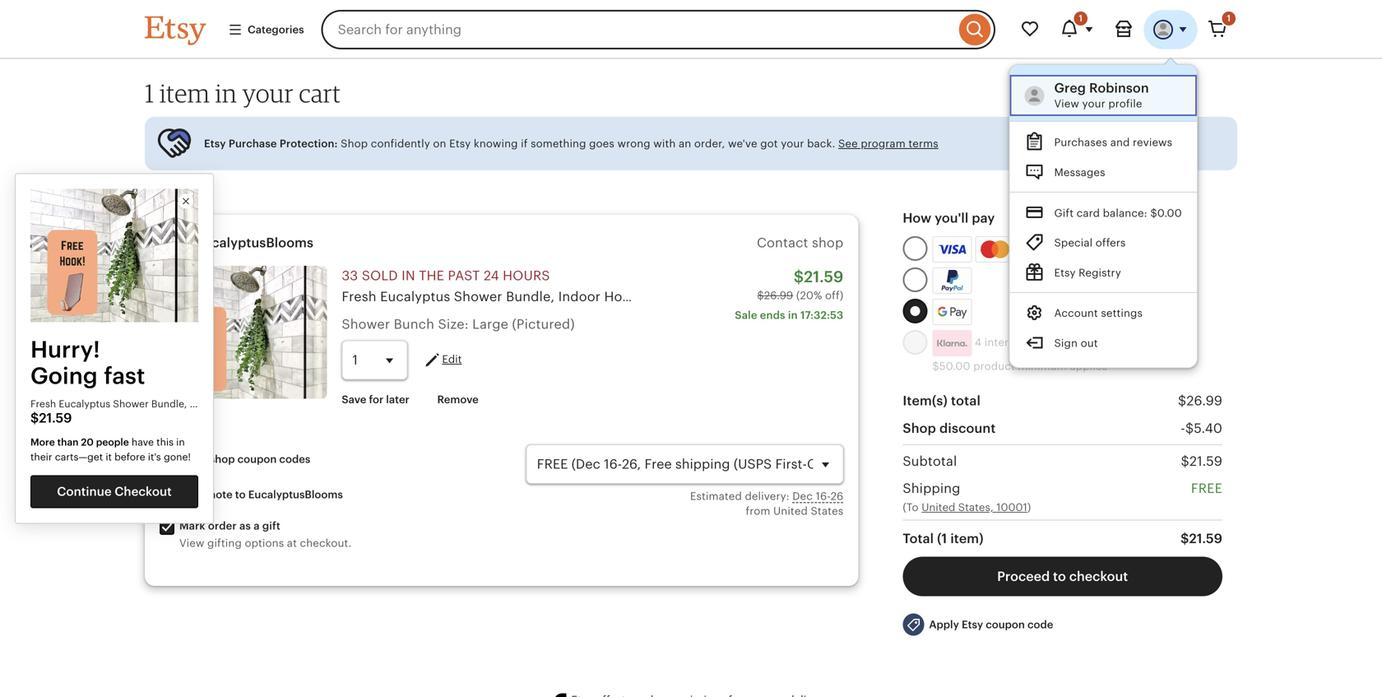 Task type: describe. For each thing, give the bounding box(es) containing it.
eucalyptusblooms inside dropdown button
[[248, 488, 343, 501]]

3 eucalyptus from the left
[[1117, 289, 1188, 304]]

26.99 inside $ 21.59 $ 26.99 (20% off) sale ends in 17:32:53
[[764, 289, 794, 301]]

special
[[1055, 237, 1093, 249]]

fresh eucalyptus shower bundle, indoor house plant, fresh eucalyptus plant, easy plants, boho decor, low light plants , eucalyptus plants image
[[160, 266, 327, 399]]

free
[[1029, 336, 1049, 349]]

coupon for etsy
[[986, 619, 1025, 631]]

google pay image
[[934, 300, 971, 324]]

installments
[[1052, 336, 1115, 349]]

united inside the estimated delivery: dec 16-26 from united states
[[774, 505, 808, 517]]

shower bunch size: large (pictured)
[[342, 317, 575, 332]]

$50.00 product minimum applies
[[933, 360, 1108, 373]]

1 horizontal spatial united
[[922, 501, 956, 513]]

reviews
[[1133, 136, 1173, 149]]

decor,
[[956, 289, 998, 304]]

16-
[[816, 490, 831, 502]]

apply etsy coupon code
[[929, 619, 1054, 631]]

continue
[[57, 484, 112, 499]]

on
[[433, 137, 447, 150]]

have
[[132, 437, 154, 448]]

dec
[[793, 490, 813, 502]]

view inside mark order as a gift view gifting options at checkout.
[[179, 537, 204, 550]]

their
[[30, 452, 52, 463]]

robinson
[[1090, 81, 1150, 95]]

ends
[[760, 309, 786, 321]]

0 vertical spatial shop
[[341, 137, 368, 150]]

1 link
[[1198, 10, 1238, 49]]

account settings
[[1055, 307, 1143, 320]]

edit
[[442, 353, 462, 365]]

apply shop coupon codes
[[174, 453, 311, 465]]

delivery:
[[745, 490, 790, 502]]

registry
[[1079, 267, 1122, 279]]

got
[[761, 137, 778, 150]]

if
[[521, 137, 528, 150]]

a inside mark order as a gift view gifting options at checkout.
[[254, 520, 260, 532]]

low
[[1002, 289, 1028, 304]]

hours
[[503, 268, 550, 283]]

boho
[[919, 289, 953, 304]]

balance:
[[1104, 207, 1148, 219]]

view your profile element
[[1055, 80, 1183, 96]]

united states, 10001 button
[[922, 500, 1028, 515]]

offers
[[1096, 237, 1126, 249]]

2 plants from the left
[[1191, 289, 1230, 304]]

etsy left purchase
[[204, 137, 226, 150]]

see
[[839, 137, 858, 150]]

discount
[[940, 421, 996, 436]]

etsy inside dropdown button
[[962, 619, 984, 631]]

0 vertical spatial greg robinson's avatar image
[[1154, 20, 1174, 40]]

greg robinson banner
[[115, 0, 1267, 368]]

mastercard image
[[978, 239, 1013, 260]]

add a note to eucalyptusblooms button
[[147, 480, 355, 510]]

categories
[[248, 23, 304, 36]]

4
[[975, 336, 982, 349]]

Search for anything text field
[[321, 10, 956, 49]]

2 eucalyptus from the left
[[727, 289, 797, 304]]

codes
[[279, 453, 311, 465]]

21.59 inside $ 21.59 $ 26.99 (20% off) sale ends in 17:32:53
[[804, 268, 844, 286]]

account settings link
[[1010, 298, 1198, 328]]

off)
[[826, 289, 844, 301]]

back.
[[807, 137, 836, 150]]

continue checkout
[[57, 484, 172, 499]]

size:
[[438, 317, 469, 332]]

save for later
[[342, 393, 410, 406]]

a inside dropdown button
[[201, 488, 207, 501]]

shop discount
[[903, 421, 996, 436]]

1 horizontal spatial your
[[781, 137, 805, 150]]

from
[[746, 505, 771, 517]]

for
[[369, 393, 384, 406]]

20
[[81, 437, 94, 448]]

etsy right on
[[450, 137, 471, 150]]

item(s)
[[903, 394, 948, 408]]

total
[[903, 531, 934, 546]]

visa image
[[939, 242, 967, 257]]

view inside greg robinson view your profile
[[1055, 98, 1080, 110]]

1 vertical spatial 26.99
[[1187, 393, 1223, 408]]

going fast
[[30, 362, 145, 389]]

mark order as a gift view gifting options at checkout.
[[179, 520, 352, 550]]

-
[[1181, 421, 1186, 436]]

save
[[342, 393, 367, 406]]

$ 26.99
[[1179, 393, 1223, 408]]

purchases
[[1055, 136, 1108, 149]]

proceed to checkout button
[[903, 557, 1223, 596]]

shop for apply
[[210, 453, 235, 465]]

later
[[386, 393, 410, 406]]

contact shop
[[757, 235, 844, 250]]

this
[[157, 437, 174, 448]]

coupon for shop
[[238, 453, 277, 465]]

checkout.
[[300, 537, 352, 550]]

confidently
[[371, 137, 430, 150]]

interest-
[[985, 336, 1029, 349]]

past
[[448, 268, 480, 283]]

wrong
[[618, 137, 651, 150]]

2 fresh from the left
[[689, 289, 723, 304]]

how
[[903, 211, 932, 226]]

(pictured)
[[512, 317, 575, 332]]

easy
[[841, 289, 869, 304]]

(to
[[903, 501, 919, 513]]

your for profile
[[1083, 98, 1106, 110]]

26
[[831, 490, 844, 502]]

gift card balance: $ 0.00
[[1055, 207, 1183, 219]]

dec 16-26 link
[[793, 490, 844, 502]]

purchase
[[229, 137, 277, 150]]

0 horizontal spatial shower
[[342, 317, 390, 332]]

order,
[[695, 137, 725, 150]]

in inside $ 21.59 $ 26.99 (20% off) sale ends in 17:32:53
[[788, 309, 798, 321]]

order
[[208, 520, 237, 532]]

bunch
[[394, 317, 435, 332]]

before
[[114, 452, 145, 463]]

sign out link
[[1010, 328, 1198, 358]]

apply for apply shop coupon codes
[[177, 453, 207, 465]]

in for 1 item in your cart
[[215, 78, 237, 108]]

light
[[1031, 289, 1064, 304]]

2 horizontal spatial 1
[[1227, 13, 1231, 23]]

shop for contact
[[812, 235, 844, 250]]

large
[[473, 317, 509, 332]]

sale
[[735, 309, 758, 321]]



Task type: vqa. For each thing, say whether or not it's contained in the screenshot.
THE TOTAL (1 ITEM)
yes



Task type: locate. For each thing, give the bounding box(es) containing it.
etsy left code
[[962, 619, 984, 631]]

(to united states, 10001 )
[[903, 501, 1031, 513]]

greg
[[1055, 81, 1087, 95]]

0 vertical spatial to
[[235, 488, 246, 501]]

eucalyptusblooms right eucalyptusblooms "icon"
[[196, 236, 314, 250]]

apply inside the apply shop coupon codes dropdown button
[[177, 453, 207, 465]]

coupon inside dropdown button
[[986, 619, 1025, 631]]

greg robinson's avatar image left greg
[[1025, 86, 1045, 106]]

categories button
[[216, 15, 317, 45]]

item
[[160, 78, 210, 108]]

2 $ 21.59 from the top
[[1181, 531, 1223, 546]]

1 inside popup button
[[1079, 13, 1083, 23]]

to inside dropdown button
[[235, 488, 246, 501]]

1 fresh from the left
[[342, 289, 377, 304]]

1 plant, from the left
[[649, 289, 685, 304]]

in down fresh eucalyptus shower bundle, indoor house plant, fresh eucalyptus plant, easy plants, boho decor, low light plants , eucalyptus plants link
[[788, 309, 798, 321]]

note
[[209, 488, 233, 501]]

see program terms link
[[839, 137, 939, 150]]

fresh right the house
[[689, 289, 723, 304]]

shop up note
[[210, 453, 235, 465]]

shop inside dropdown button
[[210, 453, 235, 465]]

5.40
[[1194, 421, 1223, 436]]

your inside greg robinson view your profile
[[1083, 98, 1106, 110]]

1 vertical spatial $ 21.59
[[1181, 531, 1223, 546]]

at
[[287, 537, 297, 550]]

shop
[[341, 137, 368, 150], [903, 421, 937, 436]]

eucalyptus down the
[[380, 289, 451, 304]]

1 vertical spatial coupon
[[986, 619, 1025, 631]]

minimum
[[1018, 360, 1067, 373]]

goes
[[589, 137, 615, 150]]

1 vertical spatial shop
[[903, 421, 937, 436]]

21.59 for subtotal
[[1190, 454, 1223, 469]]

$ 21.59 for subtotal
[[1181, 454, 1223, 469]]

to right note
[[235, 488, 246, 501]]

1 horizontal spatial fresh
[[689, 289, 723, 304]]

estimated delivery: dec 16-26 from united states
[[690, 490, 844, 517]]

1 button
[[1050, 10, 1104, 49]]

plant,
[[649, 289, 685, 304], [801, 289, 837, 304]]

view down mark
[[179, 537, 204, 550]]

None search field
[[321, 10, 996, 49]]

2 vertical spatial 21.59
[[1190, 531, 1223, 546]]

fresh eucalyptus shower bundle, indoor house plant, fresh eucalyptus plant, easy plants, boho decor, low light plants , eucalyptus plants link
[[342, 289, 1230, 304]]

1 horizontal spatial view
[[1055, 98, 1080, 110]]

program
[[861, 137, 906, 150]]

apply
[[177, 453, 207, 465], [929, 619, 960, 631]]

to right proceed
[[1053, 569, 1066, 584]]

0 horizontal spatial shop
[[210, 453, 235, 465]]

shower inside the 33 sold in the past 24 hours fresh eucalyptus shower bundle, indoor house plant, fresh eucalyptus plant, easy plants, boho decor, low light plants , eucalyptus plants
[[454, 289, 503, 304]]

it's gone!
[[148, 452, 191, 463]]

shower down the 24
[[454, 289, 503, 304]]

coupon inside dropdown button
[[238, 453, 277, 465]]

0 vertical spatial shop
[[812, 235, 844, 250]]

view down greg
[[1055, 98, 1080, 110]]

1 vertical spatial shower
[[342, 317, 390, 332]]

4 interest-free installments
[[972, 336, 1115, 349]]

mark
[[179, 520, 205, 532]]

shop
[[812, 235, 844, 250], [210, 453, 235, 465]]

0 horizontal spatial your
[[242, 78, 294, 108]]

proceed
[[998, 569, 1050, 584]]

eucalyptus up settings
[[1117, 289, 1188, 304]]

product
[[974, 360, 1015, 373]]

1 vertical spatial eucalyptusblooms
[[248, 488, 343, 501]]

checkout
[[1070, 569, 1129, 584]]

21.59 up the free
[[1190, 454, 1223, 469]]

$ inside the greg robinson banner
[[1151, 207, 1158, 219]]

terms
[[909, 137, 939, 150]]

eucalyptusblooms down codes
[[248, 488, 343, 501]]

1 horizontal spatial 26.99
[[1187, 393, 1223, 408]]

card
[[1077, 207, 1101, 219]]

1 horizontal spatial to
[[1053, 569, 1066, 584]]

settings
[[1102, 307, 1143, 320]]

we've
[[728, 137, 758, 150]]

1 vertical spatial a
[[254, 520, 260, 532]]

(1
[[938, 531, 948, 546]]

0 horizontal spatial plants
[[1068, 289, 1106, 304]]

in for 33 sold in the past 24 hours fresh eucalyptus shower bundle, indoor house plant, fresh eucalyptus plant, easy plants, boho decor, low light plants , eucalyptus plants
[[402, 268, 415, 283]]

to inside button
[[1053, 569, 1066, 584]]

0 horizontal spatial eucalyptus
[[380, 289, 451, 304]]

messages link
[[1010, 157, 1198, 187]]

and
[[1111, 136, 1131, 149]]

none search field inside the greg robinson banner
[[321, 10, 996, 49]]

1 horizontal spatial plants
[[1191, 289, 1230, 304]]

etsy inside "link"
[[1055, 267, 1076, 279]]

17:32:53
[[801, 309, 844, 321]]

1 vertical spatial apply
[[929, 619, 960, 631]]

0 vertical spatial $ 21.59
[[1181, 454, 1223, 469]]

2 horizontal spatial your
[[1083, 98, 1106, 110]]

0 horizontal spatial to
[[235, 488, 246, 501]]

1 horizontal spatial shower
[[454, 289, 503, 304]]

1 horizontal spatial apply
[[929, 619, 960, 631]]

discover image
[[1063, 240, 1102, 264]]

1 vertical spatial shop
[[210, 453, 235, 465]]

0 vertical spatial coupon
[[238, 453, 277, 465]]

0 vertical spatial view
[[1055, 98, 1080, 110]]

united
[[922, 501, 956, 513], [774, 505, 808, 517]]

etsy
[[204, 137, 226, 150], [450, 137, 471, 150], [1055, 267, 1076, 279], [962, 619, 984, 631]]

add
[[177, 488, 198, 501]]

united down 'shipping'
[[922, 501, 956, 513]]

- $ 5.40
[[1181, 421, 1223, 436]]

your
[[242, 78, 294, 108], [1083, 98, 1106, 110], [781, 137, 805, 150]]

coupon up add a note to eucalyptusblooms
[[238, 453, 277, 465]]

2 horizontal spatial eucalyptus
[[1117, 289, 1188, 304]]

eucalyptusblooms link
[[196, 236, 314, 250]]

1 vertical spatial to
[[1053, 569, 1066, 584]]

eucalyptus up ends
[[727, 289, 797, 304]]

american express image
[[1021, 239, 1056, 260]]

to
[[235, 488, 246, 501], [1053, 569, 1066, 584]]

0 vertical spatial 26.99
[[764, 289, 794, 301]]

1 vertical spatial view
[[179, 537, 204, 550]]

1 horizontal spatial a
[[254, 520, 260, 532]]

1 eucalyptus from the left
[[380, 289, 451, 304]]

proceed to checkout
[[998, 569, 1129, 584]]

a right as
[[254, 520, 260, 532]]

have this in their carts—get it before it's gone!
[[30, 437, 191, 463]]

coupon
[[238, 453, 277, 465], [986, 619, 1025, 631]]

hurry!
[[30, 336, 100, 362]]

0 horizontal spatial plant,
[[649, 289, 685, 304]]

1 horizontal spatial shop
[[903, 421, 937, 436]]

indoor
[[558, 289, 601, 304]]

26.99 up ends
[[764, 289, 794, 301]]

fresh down 33 at the top of page
[[342, 289, 377, 304]]

1 vertical spatial 21.59
[[1190, 454, 1223, 469]]

0 horizontal spatial greg robinson's avatar image
[[1025, 86, 1045, 106]]

0 vertical spatial 21.59
[[804, 268, 844, 286]]

united down dec
[[774, 505, 808, 517]]

0 vertical spatial a
[[201, 488, 207, 501]]

item(s) total
[[903, 394, 981, 408]]

paypal image
[[935, 270, 970, 292]]

1 horizontal spatial shop
[[812, 235, 844, 250]]

etsy registry link
[[1010, 257, 1198, 287]]

apply etsy coupon code button
[[891, 606, 1066, 643]]

0 vertical spatial eucalyptusblooms
[[196, 236, 314, 250]]

in inside the 33 sold in the past 24 hours fresh eucalyptus shower bundle, indoor house plant, fresh eucalyptus plant, easy plants, boho decor, low light plants , eucalyptus plants
[[402, 268, 415, 283]]

1 plants from the left
[[1068, 289, 1106, 304]]

item)
[[951, 531, 984, 546]]

eucalyptusblooms image
[[160, 230, 186, 256]]

account
[[1055, 307, 1099, 320]]

21.59 up off)
[[804, 268, 844, 286]]

0 horizontal spatial 26.99
[[764, 289, 794, 301]]

1 $ 21.59 from the top
[[1181, 454, 1223, 469]]

1 horizontal spatial plant,
[[801, 289, 837, 304]]

0 vertical spatial shower
[[454, 289, 503, 304]]

1 vertical spatial greg robinson's avatar image
[[1025, 86, 1045, 106]]

shop down item(s)
[[903, 421, 937, 436]]

coupon left code
[[986, 619, 1025, 631]]

greg robinson's avatar image
[[1154, 20, 1174, 40], [1025, 86, 1045, 106]]

greg robinson's avatar image left 1 link
[[1154, 20, 1174, 40]]

bundle,
[[506, 289, 555, 304]]

0 horizontal spatial 1
[[145, 78, 154, 108]]

plant, up 17:32:53
[[801, 289, 837, 304]]

eucalyptusblooms
[[196, 236, 314, 250], [248, 488, 343, 501]]

0 horizontal spatial coupon
[[238, 453, 277, 465]]

1 horizontal spatial eucalyptus
[[727, 289, 797, 304]]

$ 21.59 $ 26.99 (20% off) sale ends in 17:32:53
[[735, 268, 844, 321]]

plant, right the house
[[649, 289, 685, 304]]

shower left bunch
[[342, 317, 390, 332]]

$ 21.59 up the free
[[1181, 454, 1223, 469]]

your down greg
[[1083, 98, 1106, 110]]

the
[[419, 268, 444, 283]]

pay in 4 installments image
[[933, 330, 972, 357]]

shop right contact
[[812, 235, 844, 250]]

cart
[[299, 78, 341, 108]]

carts—get
[[55, 452, 103, 463]]

0 horizontal spatial view
[[179, 537, 204, 550]]

in for have this in their carts—get it before it's gone!
[[176, 437, 185, 448]]

special offers link
[[1010, 227, 1198, 257]]

shower
[[454, 289, 503, 304], [342, 317, 390, 332]]

more
[[30, 437, 55, 448]]

33 sold in the past 24 hours fresh eucalyptus shower bundle, indoor house plant, fresh eucalyptus plant, easy plants, boho decor, low light plants , eucalyptus plants
[[342, 268, 1230, 304]]

0 horizontal spatial a
[[201, 488, 207, 501]]

apply for apply etsy coupon code
[[929, 619, 960, 631]]

apply inside apply etsy coupon code dropdown button
[[929, 619, 960, 631]]

protection:
[[280, 137, 338, 150]]

in inside have this in their carts—get it before it's gone!
[[176, 437, 185, 448]]

0 horizontal spatial shop
[[341, 137, 368, 150]]

profile
[[1109, 98, 1143, 110]]

shop right protection:
[[341, 137, 368, 150]]

purchases and reviews
[[1055, 136, 1173, 149]]

10001
[[997, 501, 1028, 513]]

1 horizontal spatial coupon
[[986, 619, 1025, 631]]

0 horizontal spatial fresh
[[342, 289, 377, 304]]

1 horizontal spatial 1
[[1079, 13, 1083, 23]]

than
[[57, 437, 79, 448]]

a right the add at left
[[201, 488, 207, 501]]

26.99 up - $ 5.40
[[1187, 393, 1223, 408]]

total (1 item)
[[903, 531, 984, 546]]

in right item on the left top of page
[[215, 78, 237, 108]]

fresh
[[342, 289, 377, 304], [689, 289, 723, 304]]

something
[[531, 137, 586, 150]]

your for cart
[[242, 78, 294, 108]]

,
[[1110, 289, 1114, 304]]

2 plant, from the left
[[801, 289, 837, 304]]

1 horizontal spatial greg robinson's avatar image
[[1154, 20, 1174, 40]]

0 horizontal spatial apply
[[177, 453, 207, 465]]

pay
[[972, 211, 995, 226]]

remove
[[437, 393, 479, 406]]

$ 21.59 down the free
[[1181, 531, 1223, 546]]

24
[[484, 268, 499, 283]]

0 horizontal spatial united
[[774, 505, 808, 517]]

in left the
[[402, 268, 415, 283]]

total
[[951, 394, 981, 408]]

your right got
[[781, 137, 805, 150]]

21.59 for total (1 item)
[[1190, 531, 1223, 546]]

your left cart
[[242, 78, 294, 108]]

estimated
[[690, 490, 742, 502]]

$ 21.59 for total (1 item)
[[1181, 531, 1223, 546]]

0 vertical spatial apply
[[177, 453, 207, 465]]

a
[[201, 488, 207, 501], [254, 520, 260, 532]]

free
[[1191, 481, 1223, 496]]

etsy down discover icon
[[1055, 267, 1076, 279]]

in right this
[[176, 437, 185, 448]]

plants
[[1068, 289, 1106, 304], [1191, 289, 1230, 304]]

26.99
[[764, 289, 794, 301], [1187, 393, 1223, 408]]

with
[[654, 137, 676, 150]]

options
[[245, 537, 284, 550]]

21.59 down the free
[[1190, 531, 1223, 546]]



